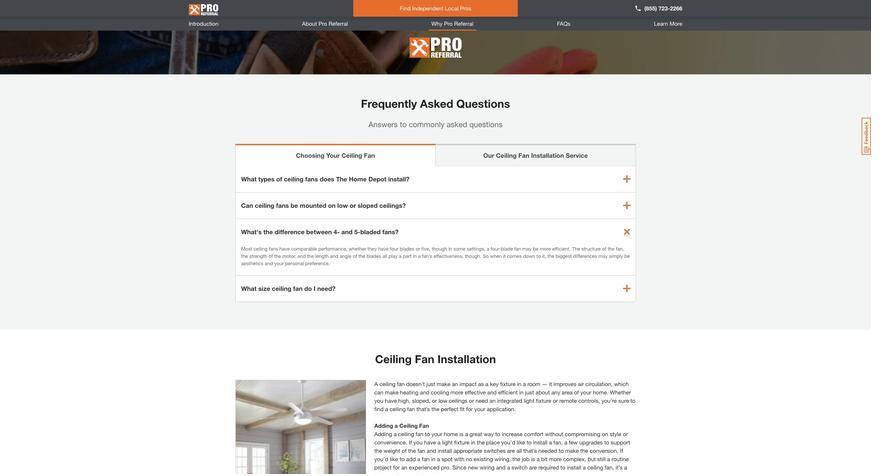 Task type: describe. For each thing, give the bounding box(es) containing it.
1 horizontal spatial just
[[525, 389, 534, 396]]

a
[[374, 381, 378, 387]]

ceiling up a
[[375, 352, 412, 366]]

and down comparable
[[298, 253, 306, 259]]

2266
[[670, 5, 682, 11]]

sloped,
[[412, 397, 430, 404]]

wiring,
[[495, 456, 511, 462]]

1 vertical spatial is
[[531, 456, 535, 462]]

compromising
[[565, 431, 600, 437]]

why pro referral
[[431, 20, 474, 27]]

some
[[454, 246, 466, 252]]

1 horizontal spatial may
[[598, 253, 608, 259]]

in right efficient
[[519, 389, 524, 396]]

length
[[315, 253, 329, 259]]

the down most at the bottom of page
[[241, 253, 248, 259]]

application.
[[487, 406, 516, 412]]

0 horizontal spatial is
[[459, 431, 464, 437]]

0 horizontal spatial on
[[328, 202, 336, 209]]

improves
[[554, 381, 576, 387]]

ceiling inside the most ceiling fans have comparable performance, whether they have four blades or five, though in some settings, a four-blade fan may be more efficient. the structure of the fan, the strength of the motor, and the length and angle of the blades all play a part in a fan's effectiveness, though. so when it comes down to it, the biggest differences may simply be aesthetics and your personal preference.
[[254, 246, 267, 252]]

room
[[528, 381, 540, 387]]

local
[[445, 5, 458, 11]]

asked
[[420, 97, 453, 110]]

motor,
[[282, 253, 296, 259]]

perfect
[[441, 406, 458, 412]]

independent
[[412, 5, 443, 11]]

add
[[406, 456, 416, 462]]

to up conversion.
[[604, 439, 609, 446]]

cooling
[[431, 389, 449, 396]]

fixture inside adding a ceiling fan adding a ceiling fan to your home is a great way to increase comfort without compromising on style or convenience. if you have a light fixture in the place you'd like to install a fan, a few upgrades to support the weight of the fan and install appropriate switches are all that's needed to make the conversion. if you'd like to add a fan in a spot with no existing wiring, the job is a bit more complex, but still a routine project for an experienced pro. since new wiring and a switch are required to install a ceiling fan, it's a job for a licensed electrician.
[[454, 439, 469, 446]]

0 horizontal spatial like
[[390, 456, 398, 462]]

find independent local pros
[[400, 5, 471, 11]]

and up the sloped,
[[420, 389, 429, 396]]

heating
[[400, 389, 418, 396]]

convenience.
[[374, 439, 407, 446]]

1 vertical spatial are
[[529, 464, 537, 471]]

1 vertical spatial be
[[533, 246, 538, 252]]

does
[[320, 175, 334, 183]]

ceiling right can
[[255, 202, 274, 209]]

choosing your ceiling fan
[[296, 151, 375, 159]]

1 horizontal spatial job
[[522, 456, 530, 462]]

without
[[545, 431, 563, 437]]

with
[[454, 456, 464, 462]]

and down wiring,
[[496, 464, 506, 471]]

of inside 'a ceiling fan doesn't just make an impact as a key fixture in a room — it improves air circulation, which can make heating and cooling more effective and efficient in just about any area of your home. whether you have high, sloped, or low ceilings or need an integrated light fixture or remote controls, you're sure to find a ceiling fan that's the perfect fit for your application.'
[[574, 389, 579, 396]]

find
[[374, 406, 384, 412]]

the inside 'a ceiling fan doesn't just make an impact as a key fixture in a room — it improves air circulation, which can make heating and cooling more effective and efficient in just about any area of your home. whether you have high, sloped, or low ceilings or need an integrated light fixture or remote controls, you're sure to find a ceiling fan that's the perfect fit for your application.'
[[432, 406, 439, 412]]

personal
[[285, 260, 304, 266]]

comparable
[[291, 246, 317, 252]]

and right 4-
[[341, 228, 353, 236]]

ceiling down high,
[[390, 406, 406, 412]]

bit
[[541, 456, 547, 462]]

liability
[[421, 5, 438, 11]]

great
[[470, 431, 482, 437]]

your
[[326, 151, 340, 159]]

we require pro businesses to carry general liability insurance.
[[313, 5, 465, 11]]

pro
[[341, 5, 349, 11]]

aesthetics
[[241, 260, 263, 266]]

the right what's
[[263, 228, 273, 236]]

1 horizontal spatial fan,
[[605, 464, 614, 471]]

more inside the most ceiling fans have comparable performance, whether they have four blades or five, though in some settings, a four-blade fan may be more efficient. the structure of the fan, the strength of the motor, and the length and angle of the blades all play a part in a fan's effectiveness, though. so when it comes down to it, the biggest differences may simply be aesthetics and your personal preference.
[[540, 246, 551, 252]]

0 vertical spatial make
[[437, 381, 450, 387]]

light inside adding a ceiling fan adding a ceiling fan to your home is a great way to increase comfort without compromising on style or convenience. if you have a light fixture in the place you'd like to install a fan, a few upgrades to support the weight of the fan and install appropriate switches are all that's needed to make the conversion. if you'd like to add a fan in a spot with no existing wiring, the job is a bit more complex, but still a routine project for an experienced pro. since new wiring and a switch are required to install a ceiling fan, it's a job for a licensed electrician.
[[442, 439, 453, 446]]

to left home
[[425, 431, 430, 437]]

frequently asked questions
[[361, 97, 510, 110]]

your down need
[[474, 406, 485, 412]]

efficient.
[[552, 246, 571, 252]]

your up 'controls,'
[[580, 389, 591, 396]]

what for what size ceiling fan do i need?
[[241, 285, 257, 292]]

0 vertical spatial are
[[507, 447, 515, 454]]

five,
[[422, 246, 430, 252]]

pro for why
[[444, 20, 453, 27]]

play
[[389, 253, 398, 259]]

strength
[[249, 253, 267, 259]]

0 vertical spatial low
[[337, 202, 348, 209]]

an inside adding a ceiling fan adding a ceiling fan to your home is a great way to increase comfort without compromising on style or convenience. if you have a light fixture in the place you'd like to install a fan, a few upgrades to support the weight of the fan and install appropriate switches are all that's needed to make the conversion. if you'd like to add a fan in a spot with no existing wiring, the job is a bit more complex, but still a routine project for an experienced pro. since new wiring and a switch are required to install a ceiling fan, it's a job for a licensed electrician.
[[401, 464, 407, 471]]

fan's
[[422, 253, 432, 259]]

to right required
[[560, 464, 565, 471]]

answers
[[368, 120, 398, 129]]

ceiling right a
[[380, 381, 395, 387]]

2 horizontal spatial an
[[490, 397, 496, 404]]

0 horizontal spatial may
[[522, 246, 532, 252]]

about
[[302, 20, 317, 27]]

it inside the most ceiling fans have comparable performance, whether they have four blades or five, though in some settings, a four-blade fan may be more efficient. the structure of the fan, the strength of the motor, and the length and angle of the blades all play a part in a fan's effectiveness, though. so when it comes down to it, the biggest differences may simply be aesthetics and your personal preference.
[[503, 253, 506, 259]]

2 vertical spatial be
[[624, 253, 630, 259]]

what's the difference between 4- and 5-bladed fans?
[[241, 228, 399, 236]]

impact
[[460, 381, 477, 387]]

or inside adding a ceiling fan adding a ceiling fan to your home is a great way to increase comfort without compromising on style or convenience. if you have a light fixture in the place you'd like to install a fan, a few upgrades to support the weight of the fan and install appropriate switches are all that's needed to make the conversion. if you'd like to add a fan in a spot with no existing wiring, the job is a bit more complex, but still a routine project for an experienced pro. since new wiring and a switch are required to install a ceiling fan, it's a job for a licensed electrician.
[[623, 431, 628, 437]]

home
[[349, 175, 367, 183]]

the left weight
[[374, 447, 382, 454]]

or down effective
[[469, 397, 474, 404]]

your inside adding a ceiling fan adding a ceiling fan to your home is a great way to increase comfort without compromising on style or convenience. if you have a light fixture in the place you'd like to install a fan, a few upgrades to support the weight of the fan and install appropriate switches are all that's needed to make the conversion. if you'd like to add a fan in a spot with no existing wiring, the job is a bit more complex, but still a routine project for an experienced pro. since new wiring and a switch are required to install a ceiling fan, it's a job for a licensed electrician.
[[431, 431, 442, 437]]

fan inside the most ceiling fans have comparable performance, whether they have four blades or five, though in some settings, a four-blade fan may be more efficient. the structure of the fan, the strength of the motor, and the length and angle of the blades all play a part in a fan's effectiveness, though. so when it comes down to it, the biggest differences may simply be aesthetics and your personal preference.
[[514, 246, 521, 252]]

in right part
[[413, 253, 417, 259]]

the up simply
[[608, 246, 615, 252]]

angle
[[340, 253, 351, 259]]

pro.
[[441, 464, 451, 471]]

still
[[597, 456, 606, 462]]

of down whether
[[353, 253, 357, 259]]

the up switch
[[512, 456, 520, 462]]

1 horizontal spatial blades
[[400, 246, 414, 252]]

four
[[390, 246, 399, 252]]

or down cooling
[[432, 397, 437, 404]]

ceiling right our
[[496, 151, 517, 159]]

way
[[484, 431, 494, 437]]

1 vertical spatial make
[[385, 389, 399, 396]]

0 horizontal spatial install
[[438, 447, 452, 454]]

have left four
[[378, 246, 389, 252]]

the down great
[[477, 439, 485, 446]]

conversion.
[[590, 447, 618, 454]]

carry
[[387, 5, 399, 11]]

and down key
[[487, 389, 497, 396]]

efficient
[[498, 389, 518, 396]]

project
[[374, 464, 392, 471]]

1 vertical spatial fixture
[[536, 397, 551, 404]]

or inside the most ceiling fans have comparable performance, whether they have four blades or five, though in some settings, a four-blade fan may be more efficient. the structure of the fan, the strength of the motor, and the length and angle of the blades all play a part in a fan's effectiveness, though. so when it comes down to it, the biggest differences may simply be aesthetics and your personal preference.
[[416, 246, 420, 252]]

to left the add
[[400, 456, 405, 462]]

fans for have
[[269, 246, 278, 252]]

to right needed
[[559, 447, 564, 454]]

0 vertical spatial an
[[452, 381, 458, 387]]

and down performance,
[[330, 253, 338, 259]]

wiring
[[480, 464, 495, 471]]

circulation,
[[586, 381, 613, 387]]

the left motor,
[[274, 253, 281, 259]]

0 vertical spatial you'd
[[501, 439, 515, 446]]

structure
[[581, 246, 601, 252]]

0 horizontal spatial just
[[426, 381, 435, 387]]

performance,
[[318, 246, 347, 252]]

the down whether
[[358, 253, 365, 259]]

whether
[[349, 246, 366, 252]]

appropriate
[[454, 447, 482, 454]]

it inside 'a ceiling fan doesn't just make an impact as a key fixture in a room — it improves air circulation, which can make heating and cooling more effective and efficient in just about any area of your home. whether you have high, sloped, or low ceilings or need an integrated light fixture or remote controls, you're sure to find a ceiling fan that's the perfect fit for your application.'
[[549, 381, 552, 387]]

1 vertical spatial for
[[393, 464, 400, 471]]

bladed
[[360, 228, 381, 236]]

5-
[[354, 228, 360, 236]]

high,
[[398, 397, 411, 404]]

new
[[468, 464, 478, 471]]

required
[[538, 464, 559, 471]]

existing
[[474, 456, 493, 462]]

in up effectiveness,
[[448, 246, 452, 252]]

the inside the most ceiling fans have comparable performance, whether they have four blades or five, though in some settings, a four-blade fan may be more efficient. the structure of the fan, the strength of the motor, and the length and angle of the blades all play a part in a fan's effectiveness, though. so when it comes down to it, the biggest differences may simply be aesthetics and your personal preference.
[[572, 246, 580, 252]]

1 horizontal spatial fixture
[[500, 381, 516, 387]]

why
[[431, 20, 443, 27]]

of right the strength
[[269, 253, 273, 259]]

do
[[304, 285, 312, 292]]

though.
[[465, 253, 481, 259]]

most ceiling fans have comparable performance, whether they have four blades or five, though in some settings, a four-blade fan may be more efficient. the structure of the fan, the strength of the motor, and the length and angle of the blades all play a part in a fan's effectiveness, though. so when it comes down to it, the biggest differences may simply be aesthetics and your personal preference.
[[241, 246, 630, 266]]

to left carry
[[380, 5, 385, 11]]

0 horizontal spatial you'd
[[374, 456, 388, 462]]

effectiveness,
[[434, 253, 463, 259]]

most
[[241, 246, 252, 252]]

1 vertical spatial fan,
[[554, 439, 563, 446]]

ceiling up convenience.
[[398, 431, 414, 437]]

1 vertical spatial blades
[[367, 253, 381, 259]]

questions
[[469, 120, 503, 129]]

0 horizontal spatial job
[[374, 472, 382, 474]]

businesses
[[351, 5, 379, 11]]

0 horizontal spatial if
[[409, 439, 412, 446]]

ceiling right the size
[[272, 285, 291, 292]]



Task type: locate. For each thing, give the bounding box(es) containing it.
1 horizontal spatial is
[[531, 456, 535, 462]]

1 vertical spatial that's
[[523, 447, 537, 454]]

0 horizontal spatial are
[[507, 447, 515, 454]]

an right need
[[490, 397, 496, 404]]

ceiling right types
[[284, 175, 304, 183]]

the
[[336, 175, 347, 183], [572, 246, 580, 252]]

your
[[274, 260, 284, 266], [580, 389, 591, 396], [474, 406, 485, 412], [431, 431, 442, 437]]

commonly
[[409, 120, 445, 129]]

ceiling up convenience.
[[399, 422, 418, 429]]

1 adding from the top
[[374, 422, 393, 429]]

1 vertical spatial just
[[525, 389, 534, 396]]

ceilings?
[[379, 202, 406, 209]]

2 horizontal spatial for
[[466, 406, 473, 412]]

0 vertical spatial like
[[517, 439, 525, 446]]

referral for why pro referral
[[454, 20, 474, 27]]

of
[[276, 175, 282, 183], [602, 246, 606, 252], [269, 253, 273, 259], [353, 253, 357, 259], [574, 389, 579, 396], [402, 447, 407, 454]]

1 vertical spatial it
[[549, 381, 552, 387]]

your left home
[[431, 431, 442, 437]]

2 vertical spatial fan,
[[605, 464, 614, 471]]

the
[[263, 228, 273, 236], [608, 246, 615, 252], [241, 253, 248, 259], [274, 253, 281, 259], [307, 253, 314, 259], [358, 253, 365, 259], [548, 253, 554, 259], [432, 406, 439, 412], [477, 439, 485, 446], [374, 447, 382, 454], [408, 447, 416, 454], [580, 447, 588, 454], [512, 456, 520, 462]]

are up wiring,
[[507, 447, 515, 454]]

1 horizontal spatial like
[[517, 439, 525, 446]]

pro right why
[[444, 20, 453, 27]]

we
[[313, 5, 321, 11]]

2 adding from the top
[[374, 431, 392, 437]]

1 vertical spatial an
[[490, 397, 496, 404]]

in down great
[[471, 439, 475, 446]]

light
[[524, 397, 534, 404], [442, 439, 453, 446]]

may left simply
[[598, 253, 608, 259]]

1 what from the top
[[241, 175, 257, 183]]

more inside 'a ceiling fan doesn't just make an impact as a key fixture in a room — it improves air circulation, which can make heating and cooling more effective and efficient in just about any area of your home. whether you have high, sloped, or low ceilings or need an integrated light fixture or remote controls, you're sure to find a ceiling fan that's the perfect fit for your application.'
[[451, 389, 463, 396]]

if down support
[[620, 447, 623, 454]]

0 vertical spatial you
[[374, 397, 383, 404]]

all up switch
[[516, 447, 522, 454]]

0 vertical spatial fixture
[[500, 381, 516, 387]]

have left high,
[[385, 397, 397, 404]]

to right answers
[[400, 120, 407, 129]]

you're
[[601, 397, 617, 404]]

require
[[323, 5, 340, 11]]

1 pro from the left
[[319, 20, 327, 27]]

that's inside adding a ceiling fan adding a ceiling fan to your home is a great way to increase comfort without compromising on style or convenience. if you have a light fixture in the place you'd like to install a fan, a few upgrades to support the weight of the fan and install appropriate switches are all that's needed to make the conversion. if you'd like to add a fan in a spot with no existing wiring, the job is a bit more complex, but still a routine project for an experienced pro. since new wiring and a switch are required to install a ceiling fan, it's a job for a licensed electrician.
[[523, 447, 537, 454]]

it down blade
[[503, 253, 506, 259]]

area
[[562, 389, 573, 396]]

of inside adding a ceiling fan adding a ceiling fan to your home is a great way to increase comfort without compromising on style or convenience. if you have a light fixture in the place you'd like to install a fan, a few upgrades to support the weight of the fan and install appropriate switches are all that's needed to make the conversion. if you'd like to add a fan in a spot with no existing wiring, the job is a bit more complex, but still a routine project for an experienced pro. since new wiring and a switch are required to install a ceiling fan, it's a job for a licensed electrician.
[[402, 447, 407, 454]]

it,
[[542, 253, 546, 259]]

2 referral from the left
[[454, 20, 474, 27]]

if up the add
[[409, 439, 412, 446]]

to right sure
[[631, 397, 635, 404]]

0 vertical spatial adding
[[374, 422, 393, 429]]

the up differences
[[572, 246, 580, 252]]

have inside adding a ceiling fan adding a ceiling fan to your home is a great way to increase comfort without compromising on style or convenience. if you have a light fixture in the place you'd like to install a fan, a few upgrades to support the weight of the fan and install appropriate switches are all that's needed to make the conversion. if you'd like to add a fan in a spot with no existing wiring, the job is a bit more complex, but still a routine project for an experienced pro. since new wiring and a switch are required to install a ceiling fan, it's a job for a licensed electrician.
[[424, 439, 436, 446]]

learn more
[[654, 20, 682, 27]]

a ceiling fan doesn't just make an impact as a key fixture in a room — it improves air circulation, which can make heating and cooling more effective and efficient in just about any area of your home. whether you have high, sloped, or low ceilings or need an integrated light fixture or remote controls, you're sure to find a ceiling fan that's the perfect fit for your application.
[[374, 381, 635, 412]]

1 vertical spatial more
[[451, 389, 463, 396]]

key
[[490, 381, 499, 387]]

0 horizontal spatial that's
[[416, 406, 430, 412]]

whether
[[610, 389, 631, 396]]

settings,
[[467, 246, 485, 252]]

2 pro from the left
[[444, 20, 453, 27]]

of right structure
[[602, 246, 606, 252]]

2 vertical spatial for
[[384, 472, 390, 474]]

preference.
[[305, 260, 330, 266]]

for down project
[[384, 472, 390, 474]]

pro referral logo image
[[189, 1, 218, 18]]

make up cooling
[[437, 381, 450, 387]]

ceiling inside adding a ceiling fan adding a ceiling fan to your home is a great way to increase comfort without compromising on style or convenience. if you have a light fixture in the place you'd like to install a fan, a few upgrades to support the weight of the fan and install appropriate switches are all that's needed to make the conversion. if you'd like to add a fan in a spot with no existing wiring, the job is a bit more complex, but still a routine project for an experienced pro. since new wiring and a switch are required to install a ceiling fan, it's a job for a licensed electrician.
[[399, 422, 418, 429]]

1 vertical spatial job
[[374, 472, 382, 474]]

0 vertical spatial if
[[409, 439, 412, 446]]

1 horizontal spatial you'd
[[501, 439, 515, 446]]

fan, down without
[[554, 439, 563, 446]]

you'd down 'increase'
[[501, 439, 515, 446]]

light inside 'a ceiling fan doesn't just make an impact as a key fixture in a room — it improves air circulation, which can make heating and cooling more effective and efficient in just about any area of your home. whether you have high, sloped, or low ceilings or need an integrated light fixture or remote controls, you're sure to find a ceiling fan that's the perfect fit for your application.'
[[524, 397, 534, 404]]

2 horizontal spatial fixture
[[536, 397, 551, 404]]

ceiling right your
[[342, 151, 362, 159]]

is left bit
[[531, 456, 535, 462]]

0 horizontal spatial for
[[384, 472, 390, 474]]

an left impact
[[452, 381, 458, 387]]

to inside the most ceiling fans have comparable performance, whether they have four blades or five, though in some settings, a four-blade fan may be more efficient. the structure of the fan, the strength of the motor, and the length and angle of the blades all play a part in a fan's effectiveness, though. so when it comes down to it, the biggest differences may simply be aesthetics and your personal preference.
[[537, 253, 541, 259]]

it right the —
[[549, 381, 552, 387]]

you inside adding a ceiling fan adding a ceiling fan to your home is a great way to increase comfort without compromising on style or convenience. if you have a light fixture in the place you'd like to install a fan, a few upgrades to support the weight of the fan and install appropriate switches are all that's needed to make the conversion. if you'd like to add a fan in a spot with no existing wiring, the job is a bit more complex, but still a routine project for an experienced pro. since new wiring and a switch are required to install a ceiling fan, it's a job for a licensed electrician.
[[414, 439, 423, 446]]

1 vertical spatial you'd
[[374, 456, 388, 462]]

to down comfort
[[527, 439, 532, 446]]

1 vertical spatial install
[[438, 447, 452, 454]]

be left the mounted
[[291, 202, 298, 209]]

you'd
[[501, 439, 515, 446], [374, 456, 388, 462]]

0 vertical spatial for
[[466, 406, 473, 412]]

fan, inside the most ceiling fans have comparable performance, whether they have four blades or five, though in some settings, a four-blade fan may be more efficient. the structure of the fan, the strength of the motor, and the length and angle of the blades all play a part in a fan's effectiveness, though. so when it comes down to it, the biggest differences may simply be aesthetics and your personal preference.
[[616, 246, 624, 252]]

for inside 'a ceiling fan doesn't just make an impact as a key fixture in a room — it improves air circulation, which can make heating and cooling more effective and efficient in just about any area of your home. whether you have high, sloped, or low ceilings or need an integrated light fixture or remote controls, you're sure to find a ceiling fan that's the perfect fit for your application.'
[[466, 406, 473, 412]]

1 referral from the left
[[329, 20, 348, 27]]

for up the licensed
[[393, 464, 400, 471]]

0 vertical spatial just
[[426, 381, 435, 387]]

comes
[[507, 253, 522, 259]]

and
[[341, 228, 353, 236], [298, 253, 306, 259], [330, 253, 338, 259], [265, 260, 273, 266], [420, 389, 429, 396], [487, 389, 497, 396], [427, 447, 436, 454], [496, 464, 506, 471]]

fans inside the most ceiling fans have comparable performance, whether they have four blades or five, though in some settings, a four-blade fan may be more efficient. the structure of the fan, the strength of the motor, and the length and angle of the blades all play a part in a fan's effectiveness, though. so when it comes down to it, the biggest differences may simply be aesthetics and your personal preference.
[[269, 246, 278, 252]]

it
[[503, 253, 506, 259], [549, 381, 552, 387]]

the down 'upgrades'
[[580, 447, 588, 454]]

0 vertical spatial may
[[522, 246, 532, 252]]

1 vertical spatial like
[[390, 456, 398, 462]]

on left style
[[602, 431, 608, 437]]

like down weight
[[390, 456, 398, 462]]

2 vertical spatial fans
[[269, 246, 278, 252]]

and up experienced at the bottom
[[427, 447, 436, 454]]

of right area
[[574, 389, 579, 396]]

1 vertical spatial on
[[602, 431, 608, 437]]

1 horizontal spatial it
[[549, 381, 552, 387]]

increase
[[502, 431, 523, 437]]

be up down
[[533, 246, 538, 252]]

depot
[[368, 175, 387, 183]]

light down home
[[442, 439, 453, 446]]

all inside adding a ceiling fan adding a ceiling fan to your home is a great way to increase comfort without compromising on style or convenience. if you have a light fixture in the place you'd like to install a fan, a few upgrades to support the weight of the fan and install appropriate switches are all that's needed to make the conversion. if you'd like to add a fan in a spot with no existing wiring, the job is a bit more complex, but still a routine project for an experienced pro. since new wiring and a switch are required to install a ceiling fan, it's a job for a licensed electrician.
[[516, 447, 522, 454]]

like down 'increase'
[[517, 439, 525, 446]]

have up motor,
[[279, 246, 290, 252]]

more
[[540, 246, 551, 252], [451, 389, 463, 396], [549, 456, 562, 462]]

1 vertical spatial if
[[620, 447, 623, 454]]

find independent local pros button
[[353, 0, 518, 17]]

0 horizontal spatial an
[[401, 464, 407, 471]]

are right switch
[[529, 464, 537, 471]]

make right can
[[385, 389, 399, 396]]

controls,
[[578, 397, 600, 404]]

ceiling
[[342, 151, 362, 159], [496, 151, 517, 159], [375, 352, 412, 366], [399, 422, 418, 429]]

ceiling down but
[[587, 464, 603, 471]]

0 vertical spatial the
[[336, 175, 347, 183]]

1 horizontal spatial make
[[437, 381, 450, 387]]

install up spot
[[438, 447, 452, 454]]

1 vertical spatial installation
[[438, 352, 496, 366]]

feedback link image
[[862, 118, 871, 155]]

adding down find
[[374, 422, 393, 429]]

that's
[[416, 406, 430, 412], [523, 447, 537, 454]]

0 vertical spatial fans
[[305, 175, 318, 183]]

fixture
[[500, 381, 516, 387], [536, 397, 551, 404], [454, 439, 469, 446]]

what left the size
[[241, 285, 257, 292]]

on
[[328, 202, 336, 209], [602, 431, 608, 437]]

on inside adding a ceiling fan adding a ceiling fan to your home is a great way to increase comfort without compromising on style or convenience. if you have a light fixture in the place you'd like to install a fan, a few upgrades to support the weight of the fan and install appropriate switches are all that's needed to make the conversion. if you'd like to add a fan in a spot with no existing wiring, the job is a bit more complex, but still a routine project for an experienced pro. since new wiring and a switch are required to install a ceiling fan, it's a job for a licensed electrician.
[[602, 431, 608, 437]]

complex,
[[563, 456, 586, 462]]

need?
[[317, 285, 335, 292]]

any
[[551, 389, 560, 396]]

in up efficient
[[517, 381, 521, 387]]

all inside the most ceiling fans have comparable performance, whether they have four blades or five, though in some settings, a four-blade fan may be more efficient. the structure of the fan, the strength of the motor, and the length and angle of the blades all play a part in a fan's effectiveness, though. so when it comes down to it, the biggest differences may simply be aesthetics and your personal preference.
[[382, 253, 387, 259]]

or down any
[[553, 397, 558, 404]]

the down comparable
[[307, 253, 314, 259]]

1 horizontal spatial be
[[533, 246, 538, 252]]

1 vertical spatial fans
[[276, 202, 289, 209]]

insurance.
[[439, 5, 465, 11]]

few
[[569, 439, 578, 446]]

you'd up project
[[374, 456, 388, 462]]

general
[[401, 5, 419, 11]]

low inside 'a ceiling fan doesn't just make an impact as a key fixture in a room — it improves air circulation, which can make heating and cooling more effective and efficient in just about any area of your home. whether you have high, sloped, or low ceilings or need an integrated light fixture or remote controls, you're sure to find a ceiling fan that's the perfect fit for your application.'
[[439, 397, 447, 404]]

like
[[517, 439, 525, 446], [390, 456, 398, 462]]

referral
[[329, 20, 348, 27], [454, 20, 474, 27]]

you inside 'a ceiling fan doesn't just make an impact as a key fixture in a room — it improves air circulation, which can make heating and cooling more effective and efficient in just about any area of your home. whether you have high, sloped, or low ceilings or need an integrated light fixture or remote controls, you're sure to find a ceiling fan that's the perfect fit for your application.'
[[374, 397, 383, 404]]

light down room
[[524, 397, 534, 404]]

fixture up efficient
[[500, 381, 516, 387]]

pro right about
[[319, 20, 327, 27]]

your inside the most ceiling fans have comparable performance, whether they have four blades or five, though in some settings, a four-blade fan may be more efficient. the structure of the fan, the strength of the motor, and the length and angle of the blades all play a part in a fan's effectiveness, though. so when it comes down to it, the biggest differences may simply be aesthetics and your personal preference.
[[274, 260, 284, 266]]

0 horizontal spatial make
[[385, 389, 399, 396]]

which
[[614, 381, 629, 387]]

more inside adding a ceiling fan adding a ceiling fan to your home is a great way to increase comfort without compromising on style or convenience. if you have a light fixture in the place you'd like to install a fan, a few upgrades to support the weight of the fan and install appropriate switches are all that's needed to make the conversion. if you'd like to add a fan in a spot with no existing wiring, the job is a bit more complex, but still a routine project for an experienced pro. since new wiring and a switch are required to install a ceiling fan, it's a job for a licensed electrician.
[[549, 456, 562, 462]]

mounted
[[300, 202, 326, 209]]

what for what types of ceiling fans does the home depot install?
[[241, 175, 257, 183]]

0 horizontal spatial blades
[[367, 253, 381, 259]]

size
[[258, 285, 270, 292]]

0 vertical spatial install
[[533, 439, 547, 446]]

place
[[486, 439, 500, 446]]

0 horizontal spatial it
[[503, 253, 506, 259]]

differences
[[573, 253, 597, 259]]

1 horizontal spatial on
[[602, 431, 608, 437]]

0 vertical spatial installation
[[531, 151, 564, 159]]

switches
[[484, 447, 506, 454]]

4-
[[334, 228, 340, 236]]

0 horizontal spatial installation
[[438, 352, 496, 366]]

if
[[409, 439, 412, 446], [620, 447, 623, 454]]

our
[[483, 151, 494, 159]]

service
[[566, 151, 588, 159]]

1 horizontal spatial low
[[439, 397, 447, 404]]

fans?
[[382, 228, 399, 236]]

the right it,
[[548, 253, 554, 259]]

referral for about pro referral
[[329, 20, 348, 27]]

1 vertical spatial all
[[516, 447, 522, 454]]

that's down the sloped,
[[416, 406, 430, 412]]

what left types
[[241, 175, 257, 183]]

installation up impact
[[438, 352, 496, 366]]

about
[[536, 389, 550, 396]]

make inside adding a ceiling fan adding a ceiling fan to your home is a great way to increase comfort without compromising on style or convenience. if you have a light fixture in the place you'd like to install a fan, a few upgrades to support the weight of the fan and install appropriate switches are all that's needed to make the conversion. if you'd like to add a fan in a spot with no existing wiring, the job is a bit more complex, but still a routine project for an experienced pro. since new wiring and a switch are required to install a ceiling fan, it's a job for a licensed electrician.
[[565, 447, 579, 454]]

be right simply
[[624, 253, 630, 259]]

you down can
[[374, 397, 383, 404]]

just up cooling
[[426, 381, 435, 387]]

to inside 'a ceiling fan doesn't just make an impact as a key fixture in a room — it improves air circulation, which can make heating and cooling more effective and efficient in just about any area of your home. whether you have high, sloped, or low ceilings or need an integrated light fixture or remote controls, you're sure to find a ceiling fan that's the perfect fit for your application.'
[[631, 397, 635, 404]]

so
[[483, 253, 489, 259]]

down
[[523, 253, 535, 259]]

fan, left the it's
[[605, 464, 614, 471]]

it's
[[616, 464, 623, 471]]

difference
[[275, 228, 305, 236]]

install?
[[388, 175, 409, 183]]

1 horizontal spatial for
[[393, 464, 400, 471]]

between
[[306, 228, 332, 236]]

the up the add
[[408, 447, 416, 454]]

1 horizontal spatial if
[[620, 447, 623, 454]]

0 horizontal spatial fixture
[[454, 439, 469, 446]]

doesn't
[[406, 381, 425, 387]]

1 horizontal spatial light
[[524, 397, 534, 404]]

just
[[426, 381, 435, 387], [525, 389, 534, 396]]

(855) 723-2266
[[644, 5, 682, 11]]

more
[[670, 20, 682, 27]]

have inside 'a ceiling fan doesn't just make an impact as a key fixture in a room — it improves air circulation, which can make heating and cooling more effective and efficient in just about any area of your home. whether you have high, sloped, or low ceilings or need an integrated light fixture or remote controls, you're sure to find a ceiling fan that's the perfect fit for your application.'
[[385, 397, 397, 404]]

1 vertical spatial may
[[598, 253, 608, 259]]

0 vertical spatial is
[[459, 431, 464, 437]]

and down the strength
[[265, 260, 273, 266]]

1 vertical spatial you
[[414, 439, 423, 446]]

that's inside 'a ceiling fan doesn't just make an impact as a key fixture in a room — it improves air circulation, which can make heating and cooling more effective and efficient in just about any area of your home. whether you have high, sloped, or low ceilings or need an integrated light fixture or remote controls, you're sure to find a ceiling fan that's the perfect fit for your application.'
[[416, 406, 430, 412]]

0 vertical spatial job
[[522, 456, 530, 462]]

what size ceiling fan do i need?
[[241, 285, 335, 292]]

sloped
[[358, 202, 378, 209]]

electrician.
[[419, 472, 445, 474]]

1 horizontal spatial you
[[414, 439, 423, 446]]

1 horizontal spatial installation
[[531, 151, 564, 159]]

0 vertical spatial on
[[328, 202, 336, 209]]

0 vertical spatial more
[[540, 246, 551, 252]]

fan inside adding a ceiling fan adding a ceiling fan to your home is a great way to increase comfort without compromising on style or convenience. if you have a light fixture in the place you'd like to install a fan, a few upgrades to support the weight of the fan and install appropriate switches are all that's needed to make the conversion. if you'd like to add a fan in a spot with no existing wiring, the job is a bit more complex, but still a routine project for an experienced pro. since new wiring and a switch are required to install a ceiling fan, it's a job for a licensed electrician.
[[419, 422, 429, 429]]

fan, up simply
[[616, 246, 624, 252]]

1 vertical spatial what
[[241, 285, 257, 292]]

0 vertical spatial light
[[524, 397, 534, 404]]

more up ceilings
[[451, 389, 463, 396]]

low left sloped
[[337, 202, 348, 209]]

1 vertical spatial low
[[439, 397, 447, 404]]

or
[[350, 202, 356, 209], [416, 246, 420, 252], [432, 397, 437, 404], [469, 397, 474, 404], [553, 397, 558, 404], [623, 431, 628, 437]]

0 vertical spatial fan,
[[616, 246, 624, 252]]

can
[[374, 389, 383, 396]]

routine
[[612, 456, 629, 462]]

0 vertical spatial be
[[291, 202, 298, 209]]

job up switch
[[522, 456, 530, 462]]

1 horizontal spatial all
[[516, 447, 522, 454]]

install down the complex,
[[567, 464, 581, 471]]

1 horizontal spatial are
[[529, 464, 537, 471]]

job down project
[[374, 472, 382, 474]]

1 vertical spatial the
[[572, 246, 580, 252]]

blades down the "they"
[[367, 253, 381, 259]]

effective
[[465, 389, 486, 396]]

fit
[[460, 406, 465, 412]]

1 vertical spatial light
[[442, 439, 453, 446]]

1 horizontal spatial the
[[572, 246, 580, 252]]

or left sloped
[[350, 202, 356, 209]]

low down cooling
[[439, 397, 447, 404]]

(855)
[[644, 5, 657, 11]]

blade
[[501, 246, 513, 252]]

2 horizontal spatial make
[[565, 447, 579, 454]]

but
[[588, 456, 596, 462]]

fans for be
[[276, 202, 289, 209]]

fans down "difference"
[[269, 246, 278, 252]]

fixture up appropriate
[[454, 439, 469, 446]]

of right types
[[276, 175, 282, 183]]

0 horizontal spatial low
[[337, 202, 348, 209]]

your down motor,
[[274, 260, 284, 266]]

our ceiling fan installation service
[[483, 151, 588, 159]]

ceilings
[[449, 397, 468, 404]]

0 horizontal spatial pro
[[319, 20, 327, 27]]

2 horizontal spatial fan,
[[616, 246, 624, 252]]

all
[[382, 253, 387, 259], [516, 447, 522, 454]]

0 horizontal spatial fan,
[[554, 439, 563, 446]]

to right way
[[495, 431, 500, 437]]

2 what from the top
[[241, 285, 257, 292]]

0 vertical spatial it
[[503, 253, 506, 259]]

in up experienced at the bottom
[[431, 456, 435, 462]]

of up the add
[[402, 447, 407, 454]]

may up down
[[522, 246, 532, 252]]

0 horizontal spatial be
[[291, 202, 298, 209]]

0 vertical spatial all
[[382, 253, 387, 259]]

can ceiling fans be mounted on low or sloped ceilings?
[[241, 202, 406, 209]]

four-
[[491, 246, 501, 252]]

or left five, at the bottom of the page
[[416, 246, 420, 252]]

2 vertical spatial install
[[567, 464, 581, 471]]

install down comfort
[[533, 439, 547, 446]]

on right the mounted
[[328, 202, 336, 209]]

though
[[432, 246, 447, 252]]

switch
[[512, 464, 528, 471]]

install
[[533, 439, 547, 446], [438, 447, 452, 454], [567, 464, 581, 471]]

about pro referral
[[302, 20, 348, 27]]

2 horizontal spatial be
[[624, 253, 630, 259]]

you up the add
[[414, 439, 423, 446]]

referral down pro
[[329, 20, 348, 27]]

types
[[258, 175, 275, 183]]

need
[[476, 397, 488, 404]]

1 horizontal spatial install
[[533, 439, 547, 446]]

pro for about
[[319, 20, 327, 27]]



Task type: vqa. For each thing, say whether or not it's contained in the screenshot.
the "Pros"
yes



